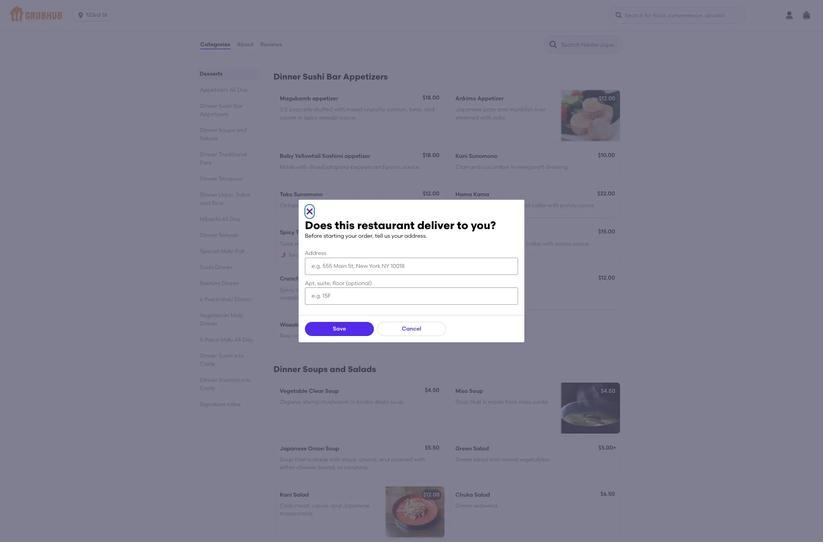 Task type: describe. For each thing, give the bounding box(es) containing it.
with inside japanese pate and monkfish liver steamed with sake.
[[480, 114, 492, 121]]

in right octopus
[[316, 333, 320, 340]]

soba,
[[236, 192, 251, 198]]

0 horizontal spatial appetizer
[[330, 229, 357, 236]]

all inside tab
[[234, 337, 241, 343]]

kama for sake kama
[[470, 229, 486, 236]]

before
[[305, 233, 322, 239]]

0 vertical spatial bar
[[326, 72, 341, 82]]

dinner sushi bar appetizers inside dinner sushi bar appetizers tab
[[200, 103, 243, 118]]

special maki roll tab
[[200, 247, 255, 256]]

day for hibachi all day
[[230, 216, 240, 223]]

and inside crab meat, caviar, and japanese mayonnaise.
[[331, 503, 341, 509]]

ankimo appetizer image
[[561, 90, 620, 141]]

dinner down fare
[[200, 176, 217, 182]]

japanese for japanese pate and monkfish liver steamed with sake.
[[455, 106, 482, 113]]

sauce. for sake kama
[[573, 241, 590, 247]]

with down the before
[[294, 241, 305, 247]]

5
[[200, 337, 203, 343]]

cancel
[[402, 326, 421, 332]]

does
[[305, 219, 332, 232]]

dinner udon, soba, and rice
[[200, 192, 251, 207]]

crab
[[280, 503, 293, 509]]

1 vertical spatial soups
[[303, 364, 328, 374]]

address
[[305, 250, 327, 257]]

1/2
[[280, 106, 288, 113]]

collar for yellowtail
[[532, 202, 547, 209]]

signature sides
[[200, 401, 240, 408]]

mild
[[455, 287, 466, 293]]

desserts
[[200, 71, 223, 77]]

and inside japanese pate and monkfish liver steamed with sake.
[[497, 106, 508, 113]]

spicy right mild
[[468, 287, 481, 293]]

0 vertical spatial sashimi
[[322, 153, 343, 160]]

dinner down dinner sushi bar appetizers tab
[[200, 127, 217, 134]]

baby yellowtail sashimi appetizer
[[280, 153, 370, 160]]

caviar inside spicy crunchy tuna, salmon, avocado, and caviar tops wasabi cracker.
[[394, 287, 411, 293]]

1 horizontal spatial salads
[[348, 364, 376, 374]]

vegetable clear soup
[[280, 388, 339, 395]]

fried jumbo shrimp wrapped in shredded potato. served with spicy mayonnaise dipping sauce.
[[280, 32, 429, 47]]

tell
[[375, 233, 383, 239]]

must
[[369, 333, 382, 340]]

categories button
[[200, 31, 231, 59]]

soup.
[[390, 399, 405, 406]]

japanese onion soup
[[280, 446, 339, 452]]

caviar, inside crab meat, caviar, and japanese mayonnaise.
[[312, 503, 330, 509]]

123rd st
[[86, 12, 107, 18]]

sashimi dinner
[[200, 280, 239, 287]]

special
[[200, 248, 220, 255]]

1 horizontal spatial $4.50
[[601, 388, 615, 395]]

ponzu for made with sliced jalapeno peppers and ponzu sauce.
[[386, 164, 402, 171]]

sushi dinner
[[200, 264, 232, 271]]

save
[[333, 326, 346, 332]]

in inside the 1/2 avocado stuffed with mixed crunchy salmon, tuna, and caviar in spicy wasabi sauce.
[[298, 114, 303, 121]]

dinner tempura tab
[[200, 175, 255, 183]]

dinner
[[200, 377, 217, 384]]

japanese inside crab meat, caviar, and japanese mayonnaise.
[[343, 503, 369, 509]]

6 piece maki dinner
[[200, 296, 252, 303]]

fried
[[280, 32, 293, 39]]

$10.00
[[598, 152, 615, 159]]

all for hibachi
[[222, 216, 228, 223]]

roll
[[235, 248, 244, 255]]

that for soup
[[470, 399, 481, 406]]

starting
[[324, 233, 344, 239]]

piece for 6
[[204, 296, 219, 303]]

dinner down "sushi dinner" tab
[[222, 280, 239, 287]]

fresh for hama kama
[[474, 202, 487, 209]]

1 horizontal spatial tuna
[[296, 229, 309, 236]]

carte for dinner sashimi a la carte
[[200, 385, 215, 392]]

in left 'vinegarett'
[[511, 164, 515, 171]]

soup right miso
[[469, 388, 483, 395]]

is for soup
[[483, 399, 487, 406]]

5 piece maki all day tab
[[200, 336, 255, 344]]

tempura
[[219, 176, 242, 182]]

to
[[457, 219, 468, 232]]

mayonnaise.
[[280, 511, 314, 517]]

dashi
[[374, 399, 389, 406]]

restaurant
[[357, 219, 415, 232]]

spicy inside fried jumbo shrimp wrapped in shredded potato. served with spicy mayonnaise dipping sauce.
[[292, 40, 306, 47]]

0 vertical spatial dinner sushi bar appetizers
[[274, 72, 388, 82]]

stuffed
[[314, 106, 333, 113]]

$18.00 for ankimo appetizer
[[423, 95, 439, 101]]

or
[[337, 465, 343, 471]]

cran and cucumber in vinegarett dressing
[[455, 164, 568, 171]]

hibachi all day
[[200, 216, 240, 223]]

spicy down the before
[[307, 241, 320, 247]]

cracker.
[[300, 295, 322, 301]]

1 horizontal spatial caviar,
[[357, 241, 375, 247]]

and inside dinner udon, soba, and rice
[[200, 200, 210, 207]]

dinner inside tab
[[234, 296, 252, 303]]

wasabi tako
[[280, 322, 314, 328]]

sushi up magubomb appetizer
[[303, 72, 325, 82]]

dinner inside dinner udon, soba, and rice
[[200, 192, 217, 198]]

1 vertical spatial tako
[[301, 322, 314, 328]]

wrapped
[[332, 32, 356, 39]]

sashimi inside dinner sashimi a la carte
[[219, 377, 239, 384]]

udon,
[[219, 192, 235, 198]]

sliced
[[309, 164, 324, 171]]

appetizers inside tab
[[200, 111, 228, 118]]

mixed inside the 1/2 avocado stuffed with mixed crunchy salmon, tuna, and caviar in spicy wasabi sauce.
[[346, 106, 363, 113]]

green salad
[[455, 446, 489, 452]]

salmon, inside the 1/2 avocado stuffed with mixed crunchy salmon, tuna, and caviar in spicy wasabi sauce.
[[387, 106, 408, 113]]

dinner udon, soba, and rice tab
[[200, 191, 255, 207]]

e,g. 15F search field
[[305, 288, 518, 305]]

made with sliced jalapeno peppers and ponzu sauce.
[[280, 164, 421, 171]]

sushi down special
[[200, 264, 214, 271]]

$6.50
[[601, 491, 615, 498]]

tower
[[304, 276, 320, 282]]

seaweed.
[[473, 503, 499, 509]]

(optional)
[[346, 280, 372, 287]]

$18.00 for sake kama
[[423, 229, 439, 235]]

tuna with spicy mayonnaise, caviar, and mango.
[[280, 241, 409, 247]]

la for dinner sushi a la carte
[[239, 353, 244, 359]]

dinner soups and salads inside tab
[[200, 127, 247, 142]]

0 horizontal spatial tuna
[[280, 241, 293, 247]]

dinner up the magubomb
[[274, 72, 301, 82]]

0 horizontal spatial appetizer
[[312, 95, 338, 102]]

raw octopus in spicy wasabi mix. must love wasabi.
[[280, 333, 416, 340]]

1 vertical spatial dinner soups and salads
[[274, 364, 376, 374]]

123rd
[[86, 12, 101, 18]]

with inside fried jumbo shrimp wrapped in shredded potato. served with spicy mayonnaise dipping sauce.
[[280, 40, 291, 47]]

with right mix
[[315, 202, 326, 209]]

us
[[384, 233, 390, 239]]

0 horizontal spatial tako
[[280, 191, 293, 198]]

grilled for grilled fresh whole yellowtail collar with ponzu sauce.
[[455, 202, 473, 209]]

rice
[[212, 200, 223, 207]]

potato.
[[390, 32, 410, 39]]

cran
[[455, 164, 469, 171]]

sunomono for and
[[469, 153, 497, 160]]

dinner sashimi a la carte
[[200, 377, 251, 392]]

chuka salad
[[455, 492, 490, 498]]

baby
[[483, 287, 496, 293]]

salad for chuka salad
[[474, 492, 490, 498]]

stock,
[[342, 457, 358, 463]]

wasabi inside the 1/2 avocado stuffed with mixed crunchy salmon, tuna, and caviar in spicy wasabi sauce.
[[319, 114, 338, 121]]

2 your from the left
[[391, 233, 403, 239]]

dinner up special
[[200, 232, 217, 239]]

vinaigrette
[[353, 202, 382, 209]]

with right 'salmon'
[[543, 241, 554, 247]]

octopus mix with kirby and vinaigrette dressing.
[[280, 202, 407, 209]]

miso
[[455, 388, 468, 395]]

soup inside soup that is made with stock, onions, and covered with either cheese, bread, or croutons.
[[280, 457, 293, 463]]

spicy crunchy tuna, salmon, avocado, and caviar tops wasabi cracker.
[[280, 287, 424, 301]]

spicy for spicy
[[288, 252, 301, 258]]

traditional
[[219, 151, 247, 158]]

made for from
[[488, 399, 504, 406]]

spicy inside the 1/2 avocado stuffed with mixed crunchy salmon, tuna, and caviar in spicy wasabi sauce.
[[304, 114, 318, 121]]

meat,
[[295, 503, 310, 509]]

from
[[505, 399, 518, 406]]

$18.00 for kani sunomono
[[423, 152, 439, 159]]

spicy down save on the left of page
[[322, 333, 335, 340]]

soup that is made with stock, onions, and covered with either cheese, bread, or croutons.
[[280, 457, 425, 471]]

salad
[[473, 457, 488, 463]]

1 horizontal spatial appetizer
[[477, 95, 504, 102]]

1/2 avocado stuffed with mixed crunchy salmon, tuna, and caviar in spicy wasabi sauce.
[[280, 106, 435, 121]]

in inside fried jumbo shrimp wrapped in shredded potato. served with spicy mayonnaise dipping sauce.
[[358, 32, 362, 39]]

salmon
[[506, 241, 525, 247]]

carte for dinner sushi a la carte
[[200, 361, 215, 368]]

svg image inside 123rd st button
[[77, 11, 85, 19]]

miso soup image
[[561, 383, 620, 434]]

crunchy inside the 1/2 avocado stuffed with mixed crunchy salmon, tuna, and caviar in spicy wasabi sauce.
[[364, 106, 385, 113]]

kirby
[[327, 202, 340, 209]]

soup right onion
[[326, 446, 339, 452]]

sauce. for baby yellowtail sashimi appetizer
[[403, 164, 421, 171]]

6 piece maki dinner tab
[[200, 296, 255, 304]]

tuna, inside spicy crunchy tuna, salmon, avocado, and caviar tops wasabi cracker.
[[318, 287, 332, 293]]

la for dinner sashimi a la carte
[[246, 377, 251, 384]]

ankimo
[[455, 95, 476, 102]]

dinner inside "dinner sushi bar appetizers"
[[200, 103, 217, 109]]

shrimp
[[313, 32, 331, 39]]

day for appetizers all day
[[237, 87, 248, 93]]

wasabi
[[280, 322, 300, 328]]



Task type: locate. For each thing, give the bounding box(es) containing it.
sushi inside the 'dinner sushi a la carte'
[[219, 353, 232, 359]]

1 horizontal spatial la
[[246, 377, 251, 384]]

tuna left the mango
[[296, 229, 309, 236]]

$12.00
[[599, 95, 615, 102], [423, 190, 439, 197], [598, 275, 615, 281], [423, 321, 439, 328], [423, 492, 440, 498]]

caviar left tops
[[394, 287, 411, 293]]

soup up either
[[280, 457, 293, 463]]

with right stuffed
[[334, 106, 345, 113]]

with right yellowtail
[[548, 202, 559, 209]]

whole left 'salmon'
[[489, 241, 504, 247]]

wasabi down stuffed
[[319, 114, 338, 121]]

1 horizontal spatial dinner soups and salads
[[274, 364, 376, 374]]

with inside the 1/2 avocado stuffed with mixed crunchy salmon, tuna, and caviar in spicy wasabi sauce.
[[334, 106, 345, 113]]

1 vertical spatial sashimi
[[200, 280, 221, 287]]

crunchy
[[280, 276, 303, 282]]

1 vertical spatial a
[[241, 377, 244, 384]]

and inside the 1/2 avocado stuffed with mixed crunchy salmon, tuna, and caviar in spicy wasabi sauce.
[[424, 106, 435, 113]]

tuna
[[296, 229, 309, 236], [280, 241, 293, 247]]

green for green salad with mixed vegetables.
[[455, 457, 472, 463]]

dinner soups and salads tab
[[200, 126, 255, 143]]

dinner soups and salads up clear
[[274, 364, 376, 374]]

spicy for spicy crunchy tuna, salmon, avocado, and caviar tops wasabi cracker.
[[280, 287, 294, 293]]

appetizer up peppers
[[344, 153, 370, 160]]

kani for kani salad
[[280, 492, 292, 498]]

spicy tuna mango appetizer
[[280, 229, 357, 236]]

1 vertical spatial piece
[[204, 337, 219, 343]]

0 horizontal spatial salmon,
[[333, 287, 354, 293]]

with
[[280, 40, 291, 47], [334, 106, 345, 113], [480, 114, 492, 121], [296, 164, 308, 171], [315, 202, 326, 209], [548, 202, 559, 209], [294, 241, 305, 247], [543, 241, 554, 247], [330, 457, 341, 463], [414, 457, 425, 463], [489, 457, 500, 463]]

a for sushi
[[234, 353, 237, 359]]

dressing.
[[383, 202, 407, 209]]

tuna,
[[409, 106, 423, 113], [318, 287, 332, 293]]

1 horizontal spatial kani
[[455, 153, 467, 160]]

sushi down the appetizers all day
[[219, 103, 232, 109]]

in left konbu
[[351, 399, 355, 406]]

1 vertical spatial whole
[[489, 241, 504, 247]]

$18.00
[[423, 95, 439, 101], [423, 152, 439, 159], [423, 229, 439, 235], [423, 275, 439, 281]]

hama kama
[[455, 191, 489, 198]]

whole for yellowtail
[[489, 202, 504, 209]]

1 vertical spatial caviar,
[[312, 503, 330, 509]]

vegetarian maki dinner tab
[[200, 312, 255, 328]]

1 vertical spatial grilled
[[455, 241, 473, 247]]

1 vertical spatial dinner sushi bar appetizers
[[200, 103, 243, 118]]

mixed left vegetables.
[[502, 457, 518, 463]]

la inside the 'dinner sushi a la carte'
[[239, 353, 244, 359]]

raw
[[280, 333, 291, 340]]

4 $18.00 from the top
[[423, 275, 439, 281]]

2 fresh from the top
[[474, 241, 487, 247]]

0 vertical spatial all
[[229, 87, 236, 93]]

0 vertical spatial carte
[[200, 361, 215, 368]]

appetizers down desserts
[[200, 87, 228, 93]]

fresh down sake kama
[[474, 241, 487, 247]]

sauce. inside the 1/2 avocado stuffed with mixed crunchy salmon, tuna, and caviar in spicy wasabi sauce.
[[339, 114, 357, 121]]

kani sunomono
[[455, 153, 497, 160]]

ponzu for grilled fresh whole yellowtail collar with ponzu sauce.
[[560, 202, 577, 209]]

6
[[200, 296, 203, 303]]

dinner teriyaki tab
[[200, 231, 255, 239]]

1 vertical spatial tuna,
[[318, 287, 332, 293]]

0 vertical spatial grilled
[[455, 202, 473, 209]]

0 horizontal spatial made
[[312, 457, 328, 463]]

1 piece from the top
[[204, 296, 219, 303]]

avocado,
[[356, 287, 381, 293]]

svg image
[[802, 11, 811, 20], [77, 11, 85, 19], [615, 11, 623, 19], [305, 207, 314, 216]]

and inside soup that is made with stock, onions, and covered with either cheese, bread, or croutons.
[[379, 457, 390, 463]]

whole left yellowtail
[[489, 202, 504, 209]]

spicy down jumbo
[[292, 40, 306, 47]]

0 horizontal spatial that
[[295, 457, 306, 463]]

0 vertical spatial soups
[[219, 127, 235, 134]]

salads down mix.
[[348, 364, 376, 374]]

dinner soups and salads
[[200, 127, 247, 142], [274, 364, 376, 374]]

all for appetizers
[[229, 87, 236, 93]]

a for sashimi
[[241, 377, 244, 384]]

mango.
[[388, 241, 409, 247]]

sashimi
[[322, 153, 343, 160], [200, 280, 221, 287], [219, 377, 239, 384]]

0 horizontal spatial japanese
[[280, 446, 307, 452]]

crunchy inside spicy crunchy tuna, salmon, avocado, and caviar tops wasabi cracker.
[[296, 287, 317, 293]]

fresh for sake kama
[[474, 241, 487, 247]]

salads inside tab
[[200, 135, 218, 142]]

1 vertical spatial appetizer
[[330, 229, 357, 236]]

soup up "mushroom"
[[325, 388, 339, 395]]

japanese up "steamed"
[[455, 106, 482, 113]]

tuna, inside the 1/2 avocado stuffed with mixed crunchy salmon, tuna, and caviar in spicy wasabi sauce.
[[409, 106, 423, 113]]

spicy image
[[455, 298, 462, 305]]

bar inside "dinner sushi bar appetizers"
[[234, 103, 243, 109]]

0 horizontal spatial mixed
[[346, 106, 363, 113]]

about
[[237, 41, 254, 48]]

avocado
[[289, 106, 313, 113]]

1 vertical spatial made
[[312, 457, 328, 463]]

dinner up vegetable
[[274, 364, 301, 374]]

day
[[237, 87, 248, 93], [230, 216, 240, 223], [242, 337, 253, 343]]

cucumber
[[482, 164, 509, 171]]

sauce. inside fried jumbo shrimp wrapped in shredded potato. served with spicy mayonnaise dipping sauce.
[[363, 40, 380, 47]]

caviar, right meat,
[[312, 503, 330, 509]]

maki inside vegetarian maki dinner
[[231, 312, 243, 319]]

dinner up fare
[[200, 151, 217, 158]]

3 green from the top
[[455, 503, 472, 509]]

spicy inside spicy crunchy tuna, salmon, avocado, and caviar tops wasabi cracker.
[[280, 287, 294, 293]]

whole for salmon
[[489, 241, 504, 247]]

1 whole from the top
[[489, 202, 504, 209]]

1 vertical spatial wasabi
[[280, 295, 299, 301]]

carte inside dinner sashimi a la carte
[[200, 385, 215, 392]]

sashimi dinner tab
[[200, 279, 255, 288]]

salmon, inside spicy crunchy tuna, salmon, avocado, and caviar tops wasabi cracker.
[[333, 287, 354, 293]]

2 whole from the top
[[489, 241, 504, 247]]

a inside the 'dinner sushi a la carte'
[[234, 353, 237, 359]]

signature sides tab
[[200, 401, 255, 409]]

$4.50
[[425, 387, 439, 394], [601, 388, 615, 395]]

la inside dinner sashimi a la carte
[[246, 377, 251, 384]]

$5.00
[[598, 445, 613, 451]]

2 vertical spatial sashimi
[[219, 377, 239, 384]]

dinner sushi bar appetizers down the appetizers all day
[[200, 103, 243, 118]]

1 horizontal spatial appetizer
[[344, 153, 370, 160]]

all right hibachi
[[222, 216, 228, 223]]

0 vertical spatial japanese
[[455, 106, 482, 113]]

vinegarett
[[517, 164, 544, 171]]

2 carte from the top
[[200, 385, 215, 392]]

sunomono up cucumber
[[469, 153, 497, 160]]

dinner
[[274, 72, 301, 82], [200, 103, 217, 109], [200, 127, 217, 134], [200, 151, 217, 158], [200, 176, 217, 182], [200, 192, 217, 198], [200, 232, 217, 239], [215, 264, 232, 271], [222, 280, 239, 287], [234, 296, 252, 303], [200, 321, 217, 327], [200, 353, 217, 359], [274, 364, 301, 374]]

+
[[613, 445, 616, 451]]

appetizers up the dinner soups and salads tab
[[200, 111, 228, 118]]

dinner inside vegetarian maki dinner
[[200, 321, 217, 327]]

0 horizontal spatial dinner sushi bar appetizers
[[200, 103, 243, 118]]

carte down dinner
[[200, 385, 215, 392]]

japanese for japanese onion soup
[[280, 446, 307, 452]]

search icon image
[[549, 40, 558, 49]]

all down desserts tab
[[229, 87, 236, 93]]

with right "salad"
[[489, 457, 500, 463]]

maki down sashimi dinner tab
[[220, 296, 233, 303]]

spicy down avocado
[[304, 114, 318, 121]]

collar for salmon
[[526, 241, 541, 247]]

0 vertical spatial wasabi
[[319, 114, 338, 121]]

2 vertical spatial spicy
[[280, 287, 294, 293]]

Search Narita Japanese Cuisine search field
[[560, 41, 620, 49]]

with down "pate"
[[480, 114, 492, 121]]

1 vertical spatial that
[[295, 457, 306, 463]]

day down desserts tab
[[237, 87, 248, 93]]

e,g. 555 Main St, New York NY 10018 search field
[[305, 258, 518, 275]]

1 grilled from the top
[[455, 202, 473, 209]]

0 horizontal spatial $4.50
[[425, 387, 439, 394]]

1 your from the left
[[345, 233, 357, 239]]

0 vertical spatial a
[[234, 353, 237, 359]]

soup down miso
[[455, 399, 469, 406]]

kani salad image
[[386, 487, 444, 538]]

a down dinner sushi a la carte tab
[[241, 377, 244, 384]]

0 vertical spatial kama
[[473, 191, 489, 198]]

dinner down special maki roll
[[215, 264, 232, 271]]

1 vertical spatial appetizer
[[344, 153, 370, 160]]

day inside tab
[[242, 337, 253, 343]]

sunomono
[[469, 153, 497, 160], [294, 191, 323, 198]]

sunomono up mix
[[294, 191, 323, 198]]

2 vertical spatial wasabi
[[337, 333, 356, 340]]

soups down dinner sushi bar appetizers tab
[[219, 127, 235, 134]]

dinner traditional fare tab
[[200, 151, 255, 167]]

you?
[[471, 219, 496, 232]]

chuka
[[455, 492, 473, 498]]

a inside dinner sashimi a la carte
[[241, 377, 244, 384]]

1 horizontal spatial sunomono
[[469, 153, 497, 160]]

desserts tab
[[200, 70, 255, 78]]

octopus
[[293, 333, 314, 340]]

fresh down hama kama
[[474, 202, 487, 209]]

japanese down croutons. in the bottom left of the page
[[343, 503, 369, 509]]

dinner down 5
[[200, 353, 217, 359]]

made inside soup that is made with stock, onions, and covered with either cheese, bread, or croutons.
[[312, 457, 328, 463]]

salad for green salad
[[473, 446, 489, 452]]

1 horizontal spatial your
[[391, 233, 403, 239]]

1 vertical spatial tuna
[[280, 241, 293, 247]]

1 vertical spatial crunchy
[[296, 287, 317, 293]]

collar right yellowtail
[[532, 202, 547, 209]]

1 vertical spatial kani
[[280, 492, 292, 498]]

sushi dinner tab
[[200, 263, 255, 272]]

wasabi down save on the left of page
[[337, 333, 356, 340]]

0 horizontal spatial your
[[345, 233, 357, 239]]

spicy down crunchy
[[280, 287, 294, 293]]

apt,
[[305, 280, 316, 287]]

in down avocado
[[298, 114, 303, 121]]

with down $5.50
[[414, 457, 425, 463]]

1 vertical spatial spicy
[[288, 252, 301, 258]]

floor
[[333, 280, 345, 287]]

kama right sake
[[470, 229, 486, 236]]

mild spicy baby clams.
[[455, 287, 515, 293]]

0 vertical spatial piece
[[204, 296, 219, 303]]

sashimi up "jalapeno"
[[322, 153, 343, 160]]

sunomono for mix
[[294, 191, 323, 198]]

crab meat, caviar, and japanese mayonnaise.
[[280, 503, 369, 517]]

1 vertical spatial day
[[230, 216, 240, 223]]

wasabi down crunchy
[[280, 295, 299, 301]]

0 vertical spatial is
[[483, 399, 487, 406]]

1 $18.00 from the top
[[423, 95, 439, 101]]

jalapeno
[[326, 164, 349, 171]]

appetizers inside tab
[[200, 87, 228, 93]]

1 vertical spatial collar
[[526, 241, 541, 247]]

sake kama
[[455, 229, 486, 236]]

collar right 'salmon'
[[526, 241, 541, 247]]

salad up seaweed. at the right of the page
[[474, 492, 490, 498]]

green right $5.50
[[455, 446, 472, 452]]

dinner sushi a la carte
[[200, 353, 244, 368]]

dinner inside the 'dinner sushi a la carte'
[[200, 353, 217, 359]]

dinner inside dinner traditional fare
[[200, 151, 217, 158]]

soup
[[325, 388, 339, 395], [469, 388, 483, 395], [455, 399, 469, 406], [326, 446, 339, 452], [280, 457, 293, 463]]

vegetarian maki dinner
[[200, 312, 243, 327]]

sauce. for hama kama
[[578, 202, 595, 209]]

all down vegetarian maki dinner tab
[[234, 337, 241, 343]]

sashimi down dinner sushi a la carte tab
[[219, 377, 239, 384]]

0 horizontal spatial tuna,
[[318, 287, 332, 293]]

peppers
[[350, 164, 372, 171]]

ponzu for grilled fresh whole salmon collar with ponzu sauce.
[[555, 241, 571, 247]]

japanese
[[455, 106, 482, 113], [280, 446, 307, 452], [343, 503, 369, 509]]

bread,
[[318, 465, 336, 471]]

address.
[[404, 233, 427, 239]]

cancel button
[[377, 322, 446, 336]]

kani
[[455, 153, 467, 160], [280, 492, 292, 498]]

soup that is made from miso paste.
[[455, 399, 549, 406]]

1 vertical spatial japanese
[[280, 446, 307, 452]]

that for onion
[[295, 457, 306, 463]]

1 horizontal spatial soups
[[303, 364, 328, 374]]

kama for hama kama
[[473, 191, 489, 198]]

mixed
[[346, 106, 363, 113], [502, 457, 518, 463]]

1 horizontal spatial crunchy
[[364, 106, 385, 113]]

salads up fare
[[200, 135, 218, 142]]

1 vertical spatial bar
[[234, 103, 243, 109]]

3 $18.00 from the top
[[423, 229, 439, 235]]

mixed right stuffed
[[346, 106, 363, 113]]

0 vertical spatial appetizers
[[343, 72, 388, 82]]

maki inside tab
[[220, 337, 233, 343]]

that inside soup that is made with stock, onions, and covered with either cheese, bread, or croutons.
[[295, 457, 306, 463]]

0 horizontal spatial crunchy
[[296, 287, 317, 293]]

grilled down hama
[[455, 202, 473, 209]]

2 vertical spatial appetizers
[[200, 111, 228, 118]]

0 vertical spatial tako
[[280, 191, 293, 198]]

1 vertical spatial salmon,
[[333, 287, 354, 293]]

0 vertical spatial made
[[488, 399, 504, 406]]

with down "yellowtail"
[[296, 164, 308, 171]]

appetizers all day tab
[[200, 86, 255, 94]]

0 vertical spatial la
[[239, 353, 244, 359]]

piece for 5
[[204, 337, 219, 343]]

caviar inside the 1/2 avocado stuffed with mixed crunchy salmon, tuna, and caviar in spicy wasabi sauce.
[[280, 114, 297, 121]]

1 horizontal spatial tuna,
[[409, 106, 423, 113]]

0 horizontal spatial is
[[307, 457, 311, 463]]

green down "chuka"
[[455, 503, 472, 509]]

jumbo
[[294, 32, 311, 39]]

0 vertical spatial tuna
[[296, 229, 309, 236]]

monkfish
[[509, 106, 533, 113]]

soups inside tab
[[219, 127, 235, 134]]

dressing
[[545, 164, 568, 171]]

tops
[[412, 287, 424, 293]]

1 vertical spatial all
[[222, 216, 228, 223]]

miso
[[519, 399, 532, 406]]

spicy for spicy tuna mango appetizer
[[280, 229, 295, 236]]

0 vertical spatial salmon,
[[387, 106, 408, 113]]

japanese inside japanese pate and monkfish liver steamed with sake.
[[455, 106, 482, 113]]

caviar down 1/2
[[280, 114, 297, 121]]

is inside soup that is made with stock, onions, and covered with either cheese, bread, or croutons.
[[307, 457, 311, 463]]

2 piece from the top
[[204, 337, 219, 343]]

made
[[488, 399, 504, 406], [312, 457, 328, 463]]

spicy image
[[280, 252, 287, 259]]

1 horizontal spatial is
[[483, 399, 487, 406]]

piece right 6
[[204, 296, 219, 303]]

appetizers
[[343, 72, 388, 82], [200, 87, 228, 93], [200, 111, 228, 118]]

1 vertical spatial kama
[[470, 229, 486, 236]]

vegetarian
[[200, 312, 229, 319]]

maki inside tab
[[220, 296, 233, 303]]

in up dipping
[[358, 32, 362, 39]]

kama
[[473, 191, 489, 198], [470, 229, 486, 236]]

piece inside tab
[[204, 296, 219, 303]]

organic
[[280, 399, 302, 406]]

mix
[[304, 202, 313, 209]]

deliver
[[417, 219, 454, 232]]

bar up magubomb appetizer
[[326, 72, 341, 82]]

1 green from the top
[[455, 446, 472, 452]]

dinner down the appetizers all day
[[200, 103, 217, 109]]

dinner traditional fare
[[200, 151, 247, 166]]

your up mango.
[[391, 233, 403, 239]]

wasabi inside spicy crunchy tuna, salmon, avocado, and caviar tops wasabi cracker.
[[280, 295, 299, 301]]

your
[[345, 233, 357, 239], [391, 233, 403, 239]]

dinner sushi a la carte tab
[[200, 352, 255, 368]]

save button
[[305, 322, 374, 336]]

is
[[483, 399, 487, 406], [307, 457, 311, 463]]

onion
[[308, 446, 324, 452]]

main navigation navigation
[[0, 0, 823, 31]]

with down fried
[[280, 40, 291, 47]]

grilled for grilled fresh whole salmon collar with ponzu sauce.
[[455, 241, 473, 247]]

1 horizontal spatial japanese
[[343, 503, 369, 509]]

vegetables.
[[519, 457, 550, 463]]

japanese up either
[[280, 446, 307, 452]]

0 vertical spatial caviar
[[280, 114, 297, 121]]

caviar
[[280, 114, 297, 121], [394, 287, 411, 293]]

0 vertical spatial green
[[455, 446, 472, 452]]

0 vertical spatial collar
[[532, 202, 547, 209]]

0 vertical spatial mixed
[[346, 106, 363, 113]]

a down 5 piece maki all day tab
[[234, 353, 237, 359]]

maki down 6 piece maki dinner tab
[[231, 312, 243, 319]]

dinner sashimi a la carte tab
[[200, 376, 255, 393]]

green down the green salad
[[455, 457, 472, 463]]

la
[[239, 353, 244, 359], [246, 377, 251, 384]]

tuna up spicy image
[[280, 241, 293, 247]]

kama right hama
[[473, 191, 489, 198]]

1 fresh from the top
[[474, 202, 487, 209]]

0 horizontal spatial caviar,
[[312, 503, 330, 509]]

0 horizontal spatial kani
[[280, 492, 292, 498]]

categories
[[200, 41, 230, 48]]

carte inside the 'dinner sushi a la carte'
[[200, 361, 215, 368]]

dinner down sashimi dinner tab
[[234, 296, 252, 303]]

reviews button
[[260, 31, 282, 59]]

green for green seaweed.
[[455, 503, 472, 509]]

kani up cran
[[455, 153, 467, 160]]

octopus
[[280, 202, 303, 209]]

2 vertical spatial japanese
[[343, 503, 369, 509]]

appetizer up "pate"
[[477, 95, 504, 102]]

0 vertical spatial dinner soups and salads
[[200, 127, 247, 142]]

kani for kani sunomono
[[455, 153, 467, 160]]

made up bread,
[[312, 457, 328, 463]]

2 vertical spatial green
[[455, 503, 472, 509]]

salad up meat,
[[293, 492, 309, 498]]

with up the or
[[330, 457, 341, 463]]

suite,
[[317, 280, 331, 287]]

sushi inside "dinner sushi bar appetizers"
[[219, 103, 232, 109]]

1 vertical spatial caviar
[[394, 287, 411, 293]]

maki
[[221, 248, 234, 255], [220, 296, 233, 303], [231, 312, 243, 319], [220, 337, 233, 343]]

dinner up rice
[[200, 192, 217, 198]]

0 vertical spatial sunomono
[[469, 153, 497, 160]]

1 vertical spatial la
[[246, 377, 251, 384]]

2 horizontal spatial japanese
[[455, 106, 482, 113]]

2 $18.00 from the top
[[423, 152, 439, 159]]

1 vertical spatial green
[[455, 457, 472, 463]]

love
[[383, 333, 394, 340]]

1 horizontal spatial mixed
[[502, 457, 518, 463]]

1 vertical spatial mixed
[[502, 457, 518, 463]]

piece inside tab
[[204, 337, 219, 343]]

0 horizontal spatial dinner soups and salads
[[200, 127, 247, 142]]

made for with
[[312, 457, 328, 463]]

2 vertical spatial ponzu
[[555, 241, 571, 247]]

that up the 'cheese,'
[[295, 457, 306, 463]]

0 horizontal spatial a
[[234, 353, 237, 359]]

cheese,
[[297, 465, 317, 471]]

0 vertical spatial salads
[[200, 135, 218, 142]]

dipping
[[341, 40, 362, 47]]

tako sunomono
[[280, 191, 323, 198]]

2 grilled from the top
[[455, 241, 473, 247]]

maki left the roll
[[221, 248, 234, 255]]

salad for kani salad
[[293, 492, 309, 498]]

mango
[[310, 229, 329, 236]]

soups
[[219, 127, 235, 134], [303, 364, 328, 374]]

soups up clear
[[303, 364, 328, 374]]

is up the 'cheese,'
[[307, 457, 311, 463]]

spicy up spicy image
[[280, 229, 295, 236]]

green for green salad
[[455, 446, 472, 452]]

0 horizontal spatial bar
[[234, 103, 243, 109]]

1 carte from the top
[[200, 361, 215, 368]]

la down dinner sushi a la carte tab
[[246, 377, 251, 384]]

hibachi all day tab
[[200, 215, 255, 223]]

dinner sushi bar appetizers tab
[[200, 102, 255, 118]]

does this restaurant deliver to you? before starting your order, tell us your address.
[[305, 219, 496, 239]]

made left from
[[488, 399, 504, 406]]

and inside spicy crunchy tuna, salmon, avocado, and caviar tops wasabi cracker.
[[382, 287, 393, 293]]

is for onion
[[307, 457, 311, 463]]

1 horizontal spatial dinner sushi bar appetizers
[[274, 72, 388, 82]]

appetizer up stuffed
[[312, 95, 338, 102]]

2 green from the top
[[455, 457, 472, 463]]

dinner sushi bar appetizers up magubomb appetizer
[[274, 72, 388, 82]]

1 vertical spatial salads
[[348, 364, 376, 374]]

grilled fresh whole salmon collar with ponzu sauce.
[[455, 241, 590, 247]]

konbu
[[357, 399, 373, 406]]

sashimi inside sashimi dinner tab
[[200, 280, 221, 287]]



Task type: vqa. For each thing, say whether or not it's contained in the screenshot.
ST on the top left of page
yes



